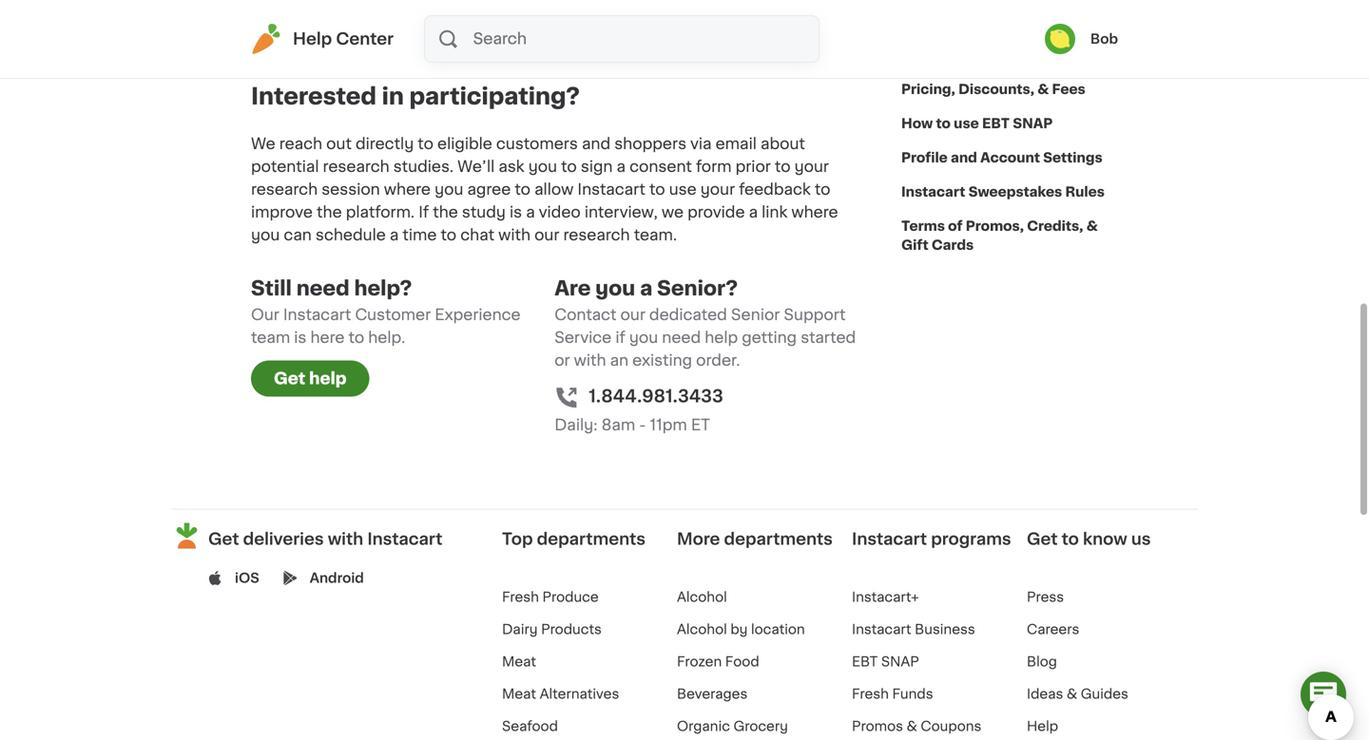 Task type: describe. For each thing, give the bounding box(es) containing it.
the down "information"
[[313, 42, 339, 57]]

of inside shopper participants sign an nda prior to the study. we may share proprietary information during the sessions (e.g. unreleased designs)—it's important not to discuss the specifics of your study with others.
[[416, 42, 432, 57]]

frozen food
[[677, 656, 759, 669]]

during
[[342, 19, 391, 34]]

snap inside 'link'
[[1013, 117, 1053, 130]]

prior inside we reach out directly to eligible customers and shoppers via email about potential research studies. we'll ask you to sign a consent form prior to your research session where you agree to allow instacart to use your feedback to improve the platform. if the study is a video interview, we provide a link where you can schedule a time to chat with our research team.
[[736, 159, 771, 175]]

still
[[251, 279, 292, 299]]

a left time
[[390, 228, 399, 243]]

Search search field
[[471, 16, 819, 62]]

of inside the 'terms of promos, credits, & gift cards'
[[948, 220, 963, 233]]

participants
[[320, 0, 412, 11]]

account
[[980, 151, 1040, 164]]

you down customers in the left top of the page
[[528, 159, 557, 175]]

us
[[1131, 532, 1151, 548]]

profile and account settings link
[[901, 141, 1103, 175]]

top departments
[[502, 532, 646, 548]]

ideas
[[1027, 688, 1063, 701]]

frozen food link
[[677, 656, 759, 669]]

to up allow
[[561, 159, 577, 175]]

get deliveries with instacart
[[208, 532, 443, 548]]

instacart inside we reach out directly to eligible customers and shoppers via email about potential research studies. we'll ask you to sign a consent form prior to your research session where you agree to allow instacart to use your feedback to improve the platform. if the study is a video interview, we provide a link where you can schedule a time to chat with our research team.
[[578, 182, 646, 197]]

press
[[1027, 591, 1064, 604]]

to left know
[[1062, 532, 1079, 548]]

fresh for fresh produce
[[502, 591, 539, 604]]

we inside we reach out directly to eligible customers and shoppers via email about potential research studies. we'll ask you to sign a consent form prior to your research session where you agree to allow instacart to use your feedback to improve the platform. if the study is a video interview, we provide a link where you can schedule a time to chat with our research team.
[[251, 137, 275, 152]]

get for get to know us
[[1027, 532, 1058, 548]]

allow
[[534, 182, 574, 197]]

can
[[284, 228, 312, 243]]

help for help center
[[293, 31, 332, 47]]

getting
[[742, 331, 797, 346]]

2 horizontal spatial your
[[795, 159, 829, 175]]

1.844.981.3433
[[589, 389, 723, 405]]

we reach out directly to eligible customers and shoppers via email about potential research studies. we'll ask you to sign a consent form prior to your research session where you agree to allow instacart to use your feedback to improve the platform. if the study is a video interview, we provide a link where you can schedule a time to chat with our research team.
[[251, 137, 838, 243]]

settings
[[1043, 151, 1103, 164]]

seafood
[[502, 720, 558, 734]]

our
[[251, 308, 279, 323]]

press link
[[1027, 591, 1064, 604]]

the up schedule
[[317, 205, 342, 220]]

to up unreleased
[[552, 0, 568, 11]]

need inside are you a senior? contact our dedicated senior support service if you need help getting started or with an existing order.
[[662, 331, 701, 346]]

help inside button
[[309, 371, 347, 387]]

directly
[[356, 137, 414, 152]]

via
[[690, 137, 712, 152]]

not
[[811, 19, 836, 34]]

fresh funds link
[[852, 688, 933, 701]]

out
[[326, 137, 352, 152]]

rules
[[1065, 185, 1105, 199]]

promos & coupons
[[852, 720, 982, 734]]

customer
[[355, 308, 431, 323]]

studies.
[[393, 159, 454, 175]]

nda
[[474, 0, 509, 11]]

produce
[[542, 591, 599, 604]]

an inside are you a senior? contact our dedicated senior support service if you need help getting started or with an existing order.
[[610, 353, 629, 369]]

sweepstakes
[[969, 185, 1062, 199]]

dairy products
[[502, 623, 602, 637]]

study inside shopper participants sign an nda prior to the study. we may share proprietary information during the sessions (e.g. unreleased designs)—it's important not to discuss the specifics of your study with others.
[[474, 42, 518, 57]]

by
[[731, 623, 748, 637]]

proprietary
[[764, 0, 849, 11]]

prior inside shopper participants sign an nda prior to the study. we may share proprietary information during the sessions (e.g. unreleased designs)—it's important not to discuss the specifics of your study with others.
[[513, 0, 548, 11]]

programs
[[931, 532, 1011, 548]]

you right if
[[629, 331, 658, 346]]

careers link
[[1027, 623, 1080, 637]]

team.
[[634, 228, 677, 243]]

products
[[541, 623, 602, 637]]

0 vertical spatial research
[[323, 159, 390, 175]]

0 vertical spatial where
[[384, 182, 431, 197]]

if
[[615, 331, 625, 346]]

information
[[251, 19, 339, 34]]

sign inside shopper participants sign an nda prior to the study. we may share proprietary information during the sessions (e.g. unreleased designs)—it's important not to discuss the specifics of your study with others.
[[416, 0, 448, 11]]

are you a senior? contact our dedicated senior support service if you need help getting started or with an existing order.
[[555, 279, 856, 369]]

fresh produce
[[502, 591, 599, 604]]

funds
[[892, 688, 933, 701]]

& down funds
[[907, 720, 917, 734]]

specifics
[[343, 42, 412, 57]]

we
[[662, 205, 684, 220]]

profile and account settings
[[901, 151, 1103, 164]]

ebt snap link
[[852, 656, 919, 669]]

dairy
[[502, 623, 538, 637]]

terms of promos, credits, & gift cards link
[[901, 209, 1118, 262]]

and inside profile and account settings link
[[951, 151, 977, 164]]

an inside shopper participants sign an nda prior to the study. we may share proprietary information during the sessions (e.g. unreleased designs)—it's important not to discuss the specifics of your study with others.
[[452, 0, 470, 11]]

ideas & guides link
[[1027, 688, 1129, 701]]

discounts,
[[958, 83, 1034, 96]]

ebt inside 'link'
[[982, 117, 1010, 130]]

promos
[[852, 720, 903, 734]]

ask
[[499, 159, 525, 175]]

blog
[[1027, 656, 1057, 669]]

shopper
[[251, 0, 316, 11]]

in
[[382, 85, 404, 108]]

with up android link
[[328, 532, 363, 548]]

8am
[[602, 418, 635, 433]]

1.844.981.3433 link
[[589, 384, 723, 410]]

meat for meat alternatives
[[502, 688, 536, 701]]

form
[[696, 159, 732, 175]]

daily: 8am - 11pm et
[[555, 418, 710, 433]]

interested in participating?
[[251, 85, 580, 108]]

a left link
[[749, 205, 758, 220]]

we'll
[[458, 159, 495, 175]]

important
[[732, 19, 807, 34]]

or
[[555, 353, 570, 369]]

organic grocery link
[[677, 720, 788, 734]]

instacart business link
[[852, 623, 975, 637]]

1 vertical spatial research
[[251, 182, 318, 197]]

grocery
[[734, 720, 788, 734]]

(e.g.
[[495, 19, 528, 34]]

to inside still need help? our instacart customer experience team is here to help.
[[348, 331, 364, 346]]

2 vertical spatial your
[[701, 182, 735, 197]]

alcohol link
[[677, 591, 727, 604]]

get for get help
[[274, 371, 305, 387]]

is inside we reach out directly to eligible customers and shoppers via email about potential research studies. we'll ask you to sign a consent form prior to your research session where you agree to allow instacart to use your feedback to improve the platform. if the study is a video interview, we provide a link where you can schedule a time to chat with our research team.
[[510, 205, 522, 220]]

to up "studies."
[[418, 137, 434, 152]]

shopper participants sign an nda prior to the study. we may share proprietary information during the sessions (e.g. unreleased designs)—it's important not to discuss the specifics of your study with others.
[[251, 0, 856, 57]]

instacart image
[[251, 24, 281, 54]]

dedicated
[[649, 308, 727, 323]]

time
[[403, 228, 437, 243]]

here
[[310, 331, 345, 346]]

improve
[[251, 205, 313, 220]]

-
[[639, 418, 646, 433]]

need inside still need help? our instacart customer experience team is here to help.
[[296, 279, 350, 299]]

existing
[[632, 353, 692, 369]]

with inside shopper participants sign an nda prior to the study. we may share proprietary information during the sessions (e.g. unreleased designs)—it's important not to discuss the specifics of your study with others.
[[522, 42, 554, 57]]

guides
[[1081, 688, 1129, 701]]

provide
[[688, 205, 745, 220]]



Task type: vqa. For each thing, say whether or not it's contained in the screenshot.
Higher than in-store prices. Not affiliated with Instacart. link
no



Task type: locate. For each thing, give the bounding box(es) containing it.
1 alcohol from the top
[[677, 591, 727, 604]]

use down pricing, discounts, & fees link
[[954, 117, 979, 130]]

1 vertical spatial where
[[791, 205, 838, 220]]

pricing, discounts, & fees link
[[901, 72, 1086, 106]]

service
[[555, 331, 612, 346]]

customers
[[496, 137, 578, 152]]

and left shoppers
[[582, 137, 611, 152]]

email
[[716, 137, 757, 152]]

1 horizontal spatial need
[[662, 331, 701, 346]]

research
[[323, 159, 390, 175], [251, 182, 318, 197], [563, 228, 630, 243]]

1 vertical spatial alcohol
[[677, 623, 727, 637]]

& right ideas
[[1067, 688, 1077, 701]]

meat down meat link
[[502, 688, 536, 701]]

study
[[474, 42, 518, 57], [462, 205, 506, 220]]

session
[[322, 182, 380, 197]]

is down agree
[[510, 205, 522, 220]]

to down about
[[775, 159, 791, 175]]

0 vertical spatial your
[[436, 42, 470, 57]]

prior down the email
[[736, 159, 771, 175]]

ebt down discounts,
[[982, 117, 1010, 130]]

0 horizontal spatial we
[[251, 137, 275, 152]]

0 horizontal spatial prior
[[513, 0, 548, 11]]

to left chat
[[441, 228, 457, 243]]

how to use ebt snap link
[[901, 106, 1053, 141]]

and down the how to use ebt snap 'link' on the right of the page
[[951, 151, 977, 164]]

where down "studies."
[[384, 182, 431, 197]]

a
[[617, 159, 626, 175], [526, 205, 535, 220], [749, 205, 758, 220], [390, 228, 399, 243], [640, 279, 653, 299]]

0 horizontal spatial of
[[416, 42, 432, 57]]

1 horizontal spatial get
[[274, 371, 305, 387]]

departments for more departments
[[724, 532, 833, 548]]

center
[[336, 31, 394, 47]]

sign up the interview, on the left top
[[581, 159, 613, 175]]

1 horizontal spatial prior
[[736, 159, 771, 175]]

sign inside we reach out directly to eligible customers and shoppers via email about potential research studies. we'll ask you to sign a consent form prior to your research session where you agree to allow instacart to use your feedback to improve the platform. if the study is a video interview, we provide a link where you can schedule a time to chat with our research team.
[[581, 159, 613, 175]]

1 horizontal spatial of
[[948, 220, 963, 233]]

sign
[[416, 0, 448, 11], [581, 159, 613, 175]]

1 vertical spatial sign
[[581, 159, 613, 175]]

chat
[[460, 228, 494, 243]]

1 horizontal spatial where
[[791, 205, 838, 220]]

2 departments from the left
[[724, 532, 833, 548]]

beverages link
[[677, 688, 748, 701]]

1 horizontal spatial departments
[[724, 532, 833, 548]]

an
[[452, 0, 470, 11], [610, 353, 629, 369]]

study down agree
[[462, 205, 506, 220]]

help
[[293, 31, 332, 47], [1027, 720, 1058, 734]]

&
[[1038, 83, 1049, 96], [1086, 220, 1098, 233], [1067, 688, 1077, 701], [907, 720, 917, 734]]

with down (e.g. on the top of page
[[522, 42, 554, 57]]

1 vertical spatial of
[[948, 220, 963, 233]]

prior up (e.g. on the top of page
[[513, 0, 548, 11]]

0 vertical spatial snap
[[1013, 117, 1053, 130]]

we
[[653, 0, 677, 11], [251, 137, 275, 152]]

our down video
[[534, 228, 559, 243]]

1 vertical spatial fresh
[[852, 688, 889, 701]]

use inside we reach out directly to eligible customers and shoppers via email about potential research studies. we'll ask you to sign a consent form prior to your research session where you agree to allow instacart to use your feedback to improve the platform. if the study is a video interview, we provide a link where you can schedule a time to chat with our research team.
[[669, 182, 697, 197]]

use up we at the top left of the page
[[669, 182, 697, 197]]

1 horizontal spatial help
[[1027, 720, 1058, 734]]

instacart+ link
[[852, 591, 919, 604]]

& left "fees"
[[1038, 83, 1049, 96]]

to down consent at top
[[649, 182, 665, 197]]

is
[[510, 205, 522, 220], [294, 331, 307, 346]]

our inside we reach out directly to eligible customers and shoppers via email about potential research studies. we'll ask you to sign a consent form prior to your research session where you agree to allow instacart to use your feedback to improve the platform. if the study is a video interview, we provide a link where you can schedule a time to chat with our research team.
[[534, 228, 559, 243]]

1 vertical spatial meat
[[502, 688, 536, 701]]

may
[[681, 0, 714, 11]]

a inside are you a senior? contact our dedicated senior support service if you need help getting started or with an existing order.
[[640, 279, 653, 299]]

how to use ebt snap
[[901, 117, 1053, 130]]

snap up fresh funds link
[[881, 656, 919, 669]]

meat alternatives
[[502, 688, 619, 701]]

0 vertical spatial we
[[653, 0, 677, 11]]

0 vertical spatial meat
[[502, 656, 536, 669]]

your inside shopper participants sign an nda prior to the study. we may share proprietary information during the sessions (e.g. unreleased designs)—it's important not to discuss the specifics of your study with others.
[[436, 42, 470, 57]]

0 horizontal spatial use
[[669, 182, 697, 197]]

1 vertical spatial need
[[662, 331, 701, 346]]

daily:
[[555, 418, 598, 433]]

a up dedicated on the top
[[640, 279, 653, 299]]

help center
[[293, 31, 394, 47]]

help for help link
[[1027, 720, 1058, 734]]

you down "studies."
[[435, 182, 463, 197]]

with inside we reach out directly to eligible customers and shoppers via email about potential research studies. we'll ask you to sign a consent form prior to your research session where you agree to allow instacart to use your feedback to improve the platform. if the study is a video interview, we provide a link where you can schedule a time to chat with our research team.
[[498, 228, 531, 243]]

we up designs)—it's
[[653, 0, 677, 11]]

careers
[[1027, 623, 1080, 637]]

1 horizontal spatial we
[[653, 0, 677, 11]]

shoppers
[[614, 137, 687, 152]]

alcohol up alcohol by location
[[677, 591, 727, 604]]

ebt up fresh funds
[[852, 656, 878, 669]]

meat
[[502, 656, 536, 669], [502, 688, 536, 701]]

an up sessions
[[452, 0, 470, 11]]

business
[[915, 623, 975, 637]]

0 vertical spatial ebt
[[982, 117, 1010, 130]]

0 vertical spatial study
[[474, 42, 518, 57]]

platform.
[[346, 205, 415, 220]]

is inside still need help? our instacart customer experience team is here to help.
[[294, 331, 307, 346]]

ideas & guides
[[1027, 688, 1129, 701]]

to right feedback
[[815, 182, 831, 197]]

research down potential
[[251, 182, 318, 197]]

you down improve on the left of page
[[251, 228, 280, 243]]

fresh funds
[[852, 688, 933, 701]]

0 vertical spatial of
[[416, 42, 432, 57]]

to right the 'not'
[[840, 19, 856, 34]]

1 departments from the left
[[537, 532, 646, 548]]

our up if
[[620, 308, 645, 323]]

with down service
[[574, 353, 606, 369]]

the up unreleased
[[572, 0, 597, 11]]

1 horizontal spatial is
[[510, 205, 522, 220]]

1 vertical spatial use
[[669, 182, 697, 197]]

get inside button
[[274, 371, 305, 387]]

0 horizontal spatial our
[[534, 228, 559, 243]]

the up specifics at the left top
[[395, 19, 420, 34]]

0 vertical spatial help
[[705, 331, 738, 346]]

alcohol for alcohol link
[[677, 591, 727, 604]]

0 horizontal spatial and
[[582, 137, 611, 152]]

terms of promos, credits, & gift cards
[[901, 220, 1098, 252]]

if
[[419, 205, 429, 220]]

get help
[[274, 371, 347, 387]]

android play store logo image
[[283, 572, 297, 586]]

1 horizontal spatial our
[[620, 308, 645, 323]]

instacart sweepstakes rules
[[901, 185, 1105, 199]]

study.
[[601, 0, 649, 11]]

senior
[[731, 308, 780, 323]]

meat down dairy
[[502, 656, 536, 669]]

instacart business
[[852, 623, 975, 637]]

fresh for fresh funds
[[852, 688, 889, 701]]

of down sessions
[[416, 42, 432, 57]]

with right chat
[[498, 228, 531, 243]]

your
[[436, 42, 470, 57], [795, 159, 829, 175], [701, 182, 735, 197]]

team
[[251, 331, 290, 346]]

0 vertical spatial our
[[534, 228, 559, 243]]

seafood link
[[502, 720, 558, 734]]

1 vertical spatial study
[[462, 205, 506, 220]]

to inside 'link'
[[936, 117, 951, 130]]

instacart inside still need help? our instacart customer experience team is here to help.
[[283, 308, 351, 323]]

fresh produce link
[[502, 591, 599, 604]]

0 horizontal spatial your
[[436, 42, 470, 57]]

1 vertical spatial is
[[294, 331, 307, 346]]

your down about
[[795, 159, 829, 175]]

help
[[705, 331, 738, 346], [309, 371, 347, 387]]

ios
[[235, 572, 259, 585]]

0 horizontal spatial an
[[452, 0, 470, 11]]

0 horizontal spatial research
[[251, 182, 318, 197]]

get for get deliveries with instacart
[[208, 532, 239, 548]]

location
[[751, 623, 805, 637]]

to right here
[[348, 331, 364, 346]]

0 vertical spatial fresh
[[502, 591, 539, 604]]

alcohol by location
[[677, 623, 805, 637]]

0 vertical spatial help
[[293, 31, 332, 47]]

0 horizontal spatial departments
[[537, 532, 646, 548]]

2 horizontal spatial research
[[563, 228, 630, 243]]

get down team
[[274, 371, 305, 387]]

need up here
[[296, 279, 350, 299]]

need
[[296, 279, 350, 299], [662, 331, 701, 346]]

coupons
[[921, 720, 982, 734]]

2 meat from the top
[[502, 688, 536, 701]]

help down here
[[309, 371, 347, 387]]

0 horizontal spatial fresh
[[502, 591, 539, 604]]

and inside we reach out directly to eligible customers and shoppers via email about potential research studies. we'll ask you to sign a consent form prior to your research session where you agree to allow instacart to use your feedback to improve the platform. if the study is a video interview, we provide a link where you can schedule a time to chat with our research team.
[[582, 137, 611, 152]]

1 horizontal spatial and
[[951, 151, 977, 164]]

1 horizontal spatial fresh
[[852, 688, 889, 701]]

agree
[[467, 182, 511, 197]]

1 vertical spatial help
[[309, 371, 347, 387]]

help down ideas
[[1027, 720, 1058, 734]]

0 vertical spatial an
[[452, 0, 470, 11]]

gift
[[901, 239, 929, 252]]

0 vertical spatial is
[[510, 205, 522, 220]]

0 horizontal spatial is
[[294, 331, 307, 346]]

dairy products link
[[502, 623, 602, 637]]

0 vertical spatial need
[[296, 279, 350, 299]]

schedule
[[316, 228, 386, 243]]

et
[[691, 418, 710, 433]]

1 vertical spatial snap
[[881, 656, 919, 669]]

0 vertical spatial alcohol
[[677, 591, 727, 604]]

your down sessions
[[436, 42, 470, 57]]

meat link
[[502, 656, 536, 669]]

1 horizontal spatial research
[[323, 159, 390, 175]]

help inside are you a senior? contact our dedicated senior support service if you need help getting started or with an existing order.
[[705, 331, 738, 346]]

fresh up promos
[[852, 688, 889, 701]]

help down the shopper
[[293, 31, 332, 47]]

1 vertical spatial prior
[[736, 159, 771, 175]]

& down rules
[[1086, 220, 1098, 233]]

instacart programs
[[852, 532, 1011, 548]]

blog link
[[1027, 656, 1057, 669]]

1 horizontal spatial your
[[701, 182, 735, 197]]

android link
[[310, 569, 364, 588]]

to
[[552, 0, 568, 11], [840, 19, 856, 34], [936, 117, 951, 130], [418, 137, 434, 152], [561, 159, 577, 175], [775, 159, 791, 175], [515, 182, 531, 197], [649, 182, 665, 197], [815, 182, 831, 197], [441, 228, 457, 243], [348, 331, 364, 346], [1062, 532, 1079, 548]]

1 meat from the top
[[502, 656, 536, 669]]

1 vertical spatial your
[[795, 159, 829, 175]]

where
[[384, 182, 431, 197], [791, 205, 838, 220]]

instacart shopper app logo image
[[171, 521, 203, 552]]

get up press
[[1027, 532, 1058, 548]]

study inside we reach out directly to eligible customers and shoppers via email about potential research studies. we'll ask you to sign a consent form prior to your research session where you agree to allow instacart to use your feedback to improve the platform. if the study is a video interview, we provide a link where you can schedule a time to chat with our research team.
[[462, 205, 506, 220]]

the right if
[[433, 205, 458, 220]]

1 vertical spatial our
[[620, 308, 645, 323]]

& inside the 'terms of promos, credits, & gift cards'
[[1086, 220, 1098, 233]]

you up contact
[[595, 279, 635, 299]]

fresh up dairy
[[502, 591, 539, 604]]

0 vertical spatial prior
[[513, 0, 548, 11]]

1 vertical spatial help
[[1027, 720, 1058, 734]]

of up the cards
[[948, 220, 963, 233]]

we up potential
[[251, 137, 275, 152]]

with inside are you a senior? contact our dedicated senior support service if you need help getting started or with an existing order.
[[574, 353, 606, 369]]

beverages
[[677, 688, 748, 701]]

0 horizontal spatial help
[[293, 31, 332, 47]]

contact
[[555, 308, 617, 323]]

to right 'how'
[[936, 117, 951, 130]]

more
[[677, 532, 720, 548]]

0 horizontal spatial sign
[[416, 0, 448, 11]]

departments right more
[[724, 532, 833, 548]]

need down dedicated on the top
[[662, 331, 701, 346]]

about
[[761, 137, 805, 152]]

0 vertical spatial sign
[[416, 0, 448, 11]]

0 horizontal spatial ebt
[[852, 656, 878, 669]]

to down "ask"
[[515, 182, 531, 197]]

a left video
[[526, 205, 535, 220]]

an down if
[[610, 353, 629, 369]]

2 horizontal spatial get
[[1027, 532, 1058, 548]]

research up session at the left top
[[323, 159, 390, 175]]

1 vertical spatial an
[[610, 353, 629, 369]]

1 horizontal spatial an
[[610, 353, 629, 369]]

departments up 'produce'
[[537, 532, 646, 548]]

1 horizontal spatial ebt
[[982, 117, 1010, 130]]

order.
[[696, 353, 740, 369]]

0 horizontal spatial where
[[384, 182, 431, 197]]

deliveries
[[243, 532, 324, 548]]

support
[[784, 308, 846, 323]]

alcohol for alcohol by location
[[677, 623, 727, 637]]

your up "provide" on the top right
[[701, 182, 735, 197]]

2 alcohol from the top
[[677, 623, 727, 637]]

use inside the how to use ebt snap 'link'
[[954, 117, 979, 130]]

interview,
[[585, 205, 658, 220]]

snap up account
[[1013, 117, 1053, 130]]

meat for meat link
[[502, 656, 536, 669]]

our inside are you a senior? contact our dedicated senior support service if you need help getting started or with an existing order.
[[620, 308, 645, 323]]

sign up sessions
[[416, 0, 448, 11]]

a down shoppers
[[617, 159, 626, 175]]

instacart
[[578, 182, 646, 197], [901, 185, 965, 199], [283, 308, 351, 323], [367, 532, 443, 548], [852, 532, 927, 548], [852, 623, 911, 637]]

0 horizontal spatial snap
[[881, 656, 919, 669]]

departments for top departments
[[537, 532, 646, 548]]

0 horizontal spatial help
[[309, 371, 347, 387]]

alcohol down alcohol link
[[677, 623, 727, 637]]

1 horizontal spatial sign
[[581, 159, 613, 175]]

0 horizontal spatial need
[[296, 279, 350, 299]]

started
[[801, 331, 856, 346]]

user avatar image
[[1045, 24, 1075, 54]]

ios app store logo image
[[208, 572, 222, 586]]

research down the interview, on the left top
[[563, 228, 630, 243]]

1 vertical spatial ebt
[[852, 656, 878, 669]]

1 vertical spatial we
[[251, 137, 275, 152]]

0 horizontal spatial get
[[208, 532, 239, 548]]

is left here
[[294, 331, 307, 346]]

we inside shopper participants sign an nda prior to the study. we may share proprietary information during the sessions (e.g. unreleased designs)—it's important not to discuss the specifics of your study with others.
[[653, 0, 677, 11]]

terms
[[901, 220, 945, 233]]

get
[[274, 371, 305, 387], [208, 532, 239, 548], [1027, 532, 1058, 548]]

1 horizontal spatial help
[[705, 331, 738, 346]]

help up order.
[[705, 331, 738, 346]]

study down (e.g. on the top of page
[[474, 42, 518, 57]]

ios link
[[235, 569, 259, 588]]

alcohol by location link
[[677, 623, 805, 637]]

1 horizontal spatial snap
[[1013, 117, 1053, 130]]

2 vertical spatial research
[[563, 228, 630, 243]]

where right link
[[791, 205, 838, 220]]

sessions
[[424, 19, 491, 34]]

1 horizontal spatial use
[[954, 117, 979, 130]]

0 vertical spatial use
[[954, 117, 979, 130]]

more departments
[[677, 532, 833, 548]]

get right instacart shopper app logo
[[208, 532, 239, 548]]



